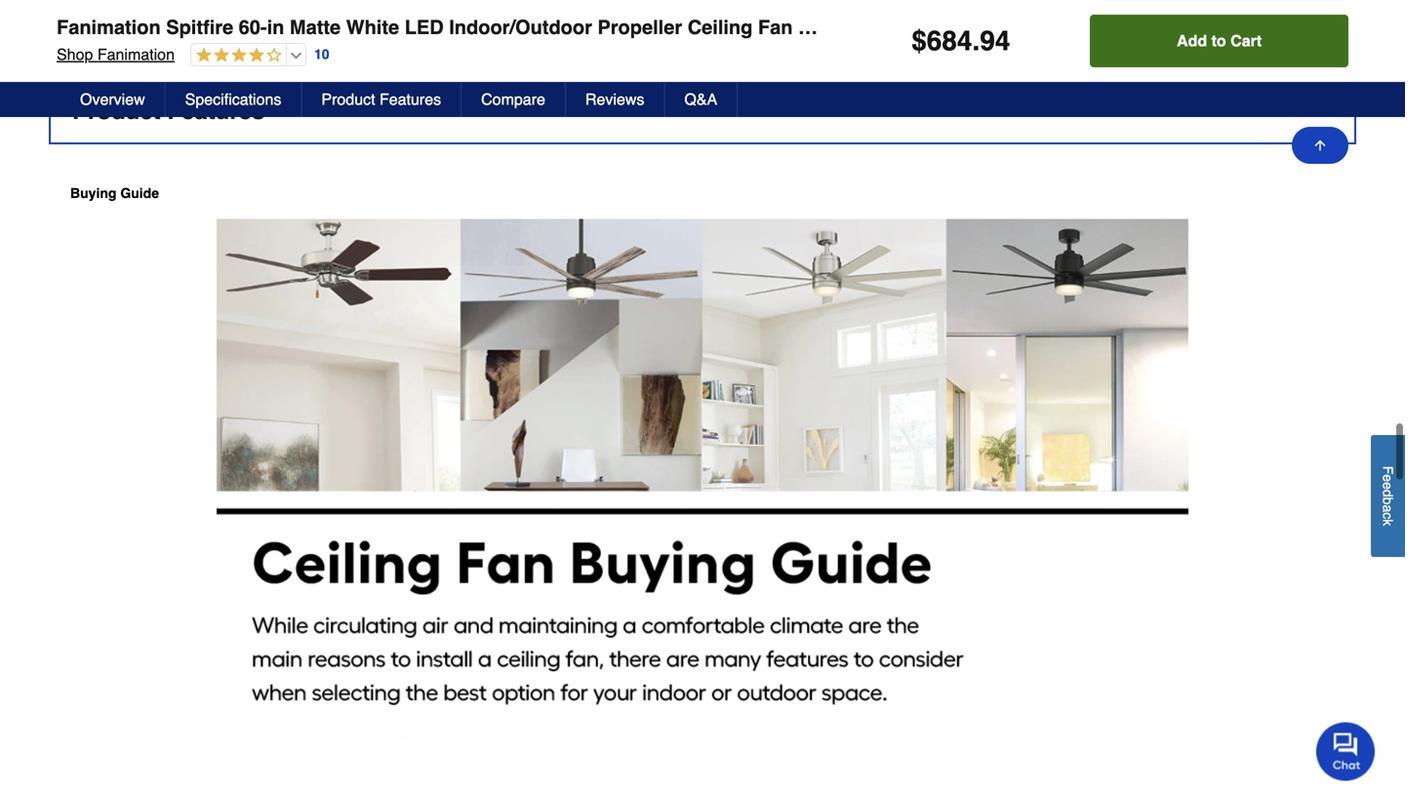 Task type: locate. For each thing, give the bounding box(es) containing it.
k
[[1381, 519, 1397, 526]]

684
[[927, 25, 973, 57]]

product down 10
[[322, 90, 375, 108]]

$ 684 . 94
[[912, 25, 1011, 57]]

with
[[799, 16, 838, 39]]

specifications
[[185, 90, 282, 108]]

arrow up image
[[1313, 138, 1329, 153]]

shop fanimation
[[57, 45, 175, 63]]

product features
[[322, 90, 441, 108], [72, 98, 265, 125]]

0 horizontal spatial product features
[[72, 98, 265, 125]]

led
[[405, 16, 444, 39]]

overview button
[[61, 82, 166, 117]]

chevron up image
[[1314, 102, 1334, 121]]

to
[[1212, 32, 1227, 50]]

product
[[322, 90, 375, 108], [72, 98, 161, 125]]

fan
[[758, 16, 793, 39]]

$
[[912, 25, 927, 57]]

cart
[[1231, 32, 1262, 50]]

indoor/outdoor
[[449, 16, 592, 39]]

in
[[267, 16, 284, 39]]

e up b
[[1381, 482, 1397, 490]]

fanimation spitfire 60-in matte white led indoor/outdoor propeller ceiling fan with light remote (3-blade)
[[57, 16, 1057, 39]]

fanimation up overview button
[[97, 45, 175, 63]]

1 horizontal spatial features
[[380, 90, 441, 108]]

94
[[980, 25, 1011, 57]]

d
[[1381, 490, 1397, 497]]

product features down white
[[322, 90, 441, 108]]

specifications button
[[166, 82, 302, 117]]

product features for product features button underneath white
[[322, 90, 441, 108]]

1 vertical spatial fanimation
[[97, 45, 175, 63]]

0 horizontal spatial features
[[167, 98, 265, 125]]

q&a button
[[665, 82, 738, 117]]

1 e from the top
[[1381, 475, 1397, 482]]

features down 3.8 stars image
[[167, 98, 265, 125]]

features down led
[[380, 90, 441, 108]]

product features for product features button underneath the ceiling
[[72, 98, 265, 125]]

product down 'shop fanimation'
[[72, 98, 161, 125]]

q&a
[[685, 90, 718, 108]]

product for product features button underneath white
[[322, 90, 375, 108]]

features
[[380, 90, 441, 108], [167, 98, 265, 125]]

(3-
[[973, 16, 997, 39]]

e
[[1381, 475, 1397, 482], [1381, 482, 1397, 490]]

shop
[[57, 45, 93, 63]]

fanimation
[[57, 16, 161, 39], [97, 45, 175, 63]]

reviews button
[[566, 82, 665, 117]]

0 horizontal spatial product
[[72, 98, 161, 125]]

1 horizontal spatial product
[[322, 90, 375, 108]]

1 horizontal spatial product features
[[322, 90, 441, 108]]

e up d at the bottom of page
[[1381, 475, 1397, 482]]

add
[[1177, 32, 1208, 50]]

product features down 'shop fanimation'
[[72, 98, 265, 125]]

blade)
[[997, 16, 1057, 39]]

fanimation up 'shop fanimation'
[[57, 16, 161, 39]]

product features button
[[51, 81, 1355, 143], [302, 82, 462, 117]]

0 vertical spatial fanimation
[[57, 16, 161, 39]]

product features button down white
[[302, 82, 462, 117]]



Task type: describe. For each thing, give the bounding box(es) containing it.
buying
[[70, 186, 117, 201]]

chat invite button image
[[1317, 722, 1376, 781]]

spitfire
[[166, 16, 233, 39]]

compare button
[[462, 82, 566, 117]]

60-
[[239, 16, 267, 39]]

10
[[314, 47, 330, 62]]

reviews
[[586, 90, 645, 108]]

add to cart button
[[1091, 15, 1349, 67]]

remote
[[896, 16, 968, 39]]

b
[[1381, 497, 1397, 505]]

light
[[843, 16, 891, 39]]

product for product features button underneath the ceiling
[[72, 98, 161, 125]]

3.8 stars image
[[191, 47, 282, 65]]

ceiling
[[688, 16, 753, 39]]

overview
[[80, 90, 145, 108]]

c
[[1381, 513, 1397, 519]]

buying guide
[[70, 186, 159, 201]]

guide
[[120, 186, 159, 201]]

add to cart
[[1177, 32, 1262, 50]]

white
[[346, 16, 399, 39]]

compare
[[481, 90, 546, 108]]

.
[[973, 25, 980, 57]]

matte
[[290, 16, 341, 39]]

propeller
[[598, 16, 683, 39]]

features for product features button underneath white
[[380, 90, 441, 108]]

f
[[1381, 466, 1397, 475]]

f e e d b a c k button
[[1372, 435, 1406, 557]]

features for product features button underneath the ceiling
[[167, 98, 265, 125]]

product features button down the ceiling
[[51, 81, 1355, 143]]

2 e from the top
[[1381, 482, 1397, 490]]

f e e d b a c k
[[1381, 466, 1397, 526]]

a
[[1381, 505, 1397, 513]]



Task type: vqa. For each thing, say whether or not it's contained in the screenshot.
arrow right icon associated with 2nd scrollbar from the top of the page
no



